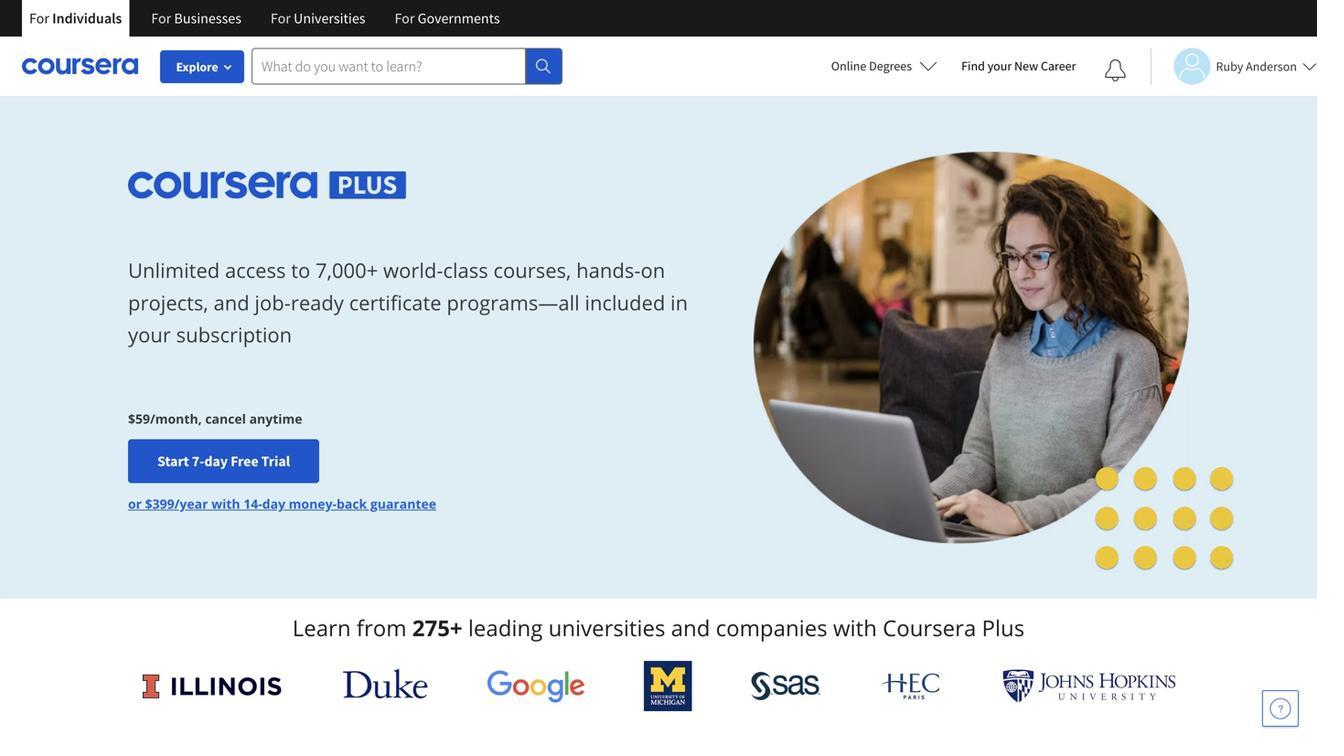 Task type: locate. For each thing, give the bounding box(es) containing it.
start 7-day free trial button
[[128, 439, 319, 483]]

back
[[337, 495, 367, 512]]

for for universities
[[271, 9, 291, 27]]

class
[[443, 257, 488, 284]]

1 horizontal spatial day
[[262, 495, 285, 512]]

day left free
[[204, 452, 228, 470]]

1 vertical spatial your
[[128, 321, 171, 349]]

for individuals
[[29, 9, 122, 27]]

online
[[831, 58, 867, 74]]

14-
[[244, 495, 262, 512]]

for left businesses in the left of the page
[[151, 9, 171, 27]]

3 for from the left
[[271, 9, 291, 27]]

0 vertical spatial with
[[211, 495, 240, 512]]

with left coursera
[[833, 613, 877, 643]]

your right find
[[988, 58, 1012, 74]]

0 vertical spatial and
[[214, 289, 249, 316]]

4 for from the left
[[395, 9, 415, 27]]

day inside button
[[204, 452, 228, 470]]

hands-
[[576, 257, 641, 284]]

$59 /month, cancel anytime
[[128, 410, 302, 427]]

day
[[204, 452, 228, 470], [262, 495, 285, 512]]

0 horizontal spatial day
[[204, 452, 228, 470]]

ready
[[291, 289, 344, 316]]

money-
[[289, 495, 337, 512]]

7-
[[192, 452, 204, 470]]

your inside 'unlimited access to 7,000+ world-class courses, hands-on projects, and job-ready certificate programs—all included in your subscription'
[[128, 321, 171, 349]]

for up what do you want to learn? "text box"
[[395, 9, 415, 27]]

coursera plus image
[[128, 172, 407, 199]]

ruby anderson button
[[1150, 48, 1317, 85]]

find
[[961, 58, 985, 74]]

0 vertical spatial day
[[204, 452, 228, 470]]

on
[[641, 257, 665, 284]]

coursera image
[[22, 51, 138, 81]]

plus
[[982, 613, 1025, 643]]

1 horizontal spatial with
[[833, 613, 877, 643]]

and
[[214, 289, 249, 316], [671, 613, 710, 643]]

1 horizontal spatial and
[[671, 613, 710, 643]]

leading
[[468, 613, 543, 643]]

with
[[211, 495, 240, 512], [833, 613, 877, 643]]

for universities
[[271, 9, 365, 27]]

1 vertical spatial and
[[671, 613, 710, 643]]

start 7-day free trial
[[157, 452, 290, 470]]

find your new career
[[961, 58, 1076, 74]]

and up subscription
[[214, 289, 249, 316]]

individuals
[[52, 9, 122, 27]]

guarantee
[[370, 495, 436, 512]]

unlimited
[[128, 257, 220, 284]]

0 horizontal spatial your
[[128, 321, 171, 349]]

0 horizontal spatial with
[[211, 495, 240, 512]]

find your new career link
[[952, 55, 1085, 78]]

for
[[29, 9, 49, 27], [151, 9, 171, 27], [271, 9, 291, 27], [395, 9, 415, 27]]

ruby
[[1216, 58, 1243, 75]]

google image
[[487, 670, 585, 703]]

your down projects,
[[128, 321, 171, 349]]

or $399 /year with 14-day money-back guarantee
[[128, 495, 436, 512]]

with left 14-
[[211, 495, 240, 512]]

275+
[[412, 613, 462, 643]]

for for governments
[[395, 9, 415, 27]]

for left universities
[[271, 9, 291, 27]]

programs—all
[[447, 289, 580, 316]]

for left individuals
[[29, 9, 49, 27]]

2 for from the left
[[151, 9, 171, 27]]

johns hopkins university image
[[1002, 670, 1176, 703]]

day left money-
[[262, 495, 285, 512]]

and up university of michigan image
[[671, 613, 710, 643]]

1 horizontal spatial your
[[988, 58, 1012, 74]]

None search field
[[252, 48, 563, 85]]

your
[[988, 58, 1012, 74], [128, 321, 171, 349]]

free
[[231, 452, 258, 470]]

1 for from the left
[[29, 9, 49, 27]]

trial
[[261, 452, 290, 470]]

for for individuals
[[29, 9, 49, 27]]

or
[[128, 495, 142, 512]]

for governments
[[395, 9, 500, 27]]

0 horizontal spatial and
[[214, 289, 249, 316]]

certificate
[[349, 289, 441, 316]]



Task type: describe. For each thing, give the bounding box(es) containing it.
What do you want to learn? text field
[[252, 48, 526, 85]]

7,000+
[[316, 257, 378, 284]]

projects,
[[128, 289, 208, 316]]

explore button
[[160, 50, 244, 83]]

degrees
[[869, 58, 912, 74]]

to
[[291, 257, 310, 284]]

job-
[[255, 289, 291, 316]]

explore
[[176, 59, 218, 75]]

anderson
[[1246, 58, 1297, 75]]

businesses
[[174, 9, 241, 27]]

show notifications image
[[1105, 59, 1126, 81]]

/year
[[174, 495, 208, 512]]

duke university image
[[343, 670, 428, 699]]

companies
[[716, 613, 828, 643]]

$59
[[128, 410, 150, 427]]

career
[[1041, 58, 1076, 74]]

university of illinois at urbana-champaign image
[[141, 672, 284, 701]]

new
[[1014, 58, 1038, 74]]

for for businesses
[[151, 9, 171, 27]]

for businesses
[[151, 9, 241, 27]]

cancel
[[205, 410, 246, 427]]

universities
[[548, 613, 665, 643]]

ruby anderson
[[1216, 58, 1297, 75]]

included
[[585, 289, 665, 316]]

hec paris image
[[880, 668, 944, 705]]

help center image
[[1270, 698, 1292, 720]]

anytime
[[249, 410, 302, 427]]

subscription
[[176, 321, 292, 349]]

learn from 275+ leading universities and companies with coursera plus
[[293, 613, 1025, 643]]

sas image
[[751, 672, 821, 701]]

universities
[[294, 9, 365, 27]]

banner navigation
[[15, 0, 515, 37]]

coursera
[[883, 613, 976, 643]]

1 vertical spatial with
[[833, 613, 877, 643]]

learn
[[293, 613, 351, 643]]

/month,
[[150, 410, 202, 427]]

in
[[671, 289, 688, 316]]

start
[[157, 452, 189, 470]]

world-
[[383, 257, 443, 284]]

access
[[225, 257, 286, 284]]

online degrees
[[831, 58, 912, 74]]

$399
[[145, 495, 174, 512]]

online degrees button
[[817, 46, 952, 86]]

1 vertical spatial day
[[262, 495, 285, 512]]

0 vertical spatial your
[[988, 58, 1012, 74]]

courses,
[[493, 257, 571, 284]]

unlimited access to 7,000+ world-class courses, hands-on projects, and job-ready certificate programs—all included in your subscription
[[128, 257, 688, 349]]

university of michigan image
[[644, 661, 692, 712]]

from
[[357, 613, 407, 643]]

and inside 'unlimited access to 7,000+ world-class courses, hands-on projects, and job-ready certificate programs—all included in your subscription'
[[214, 289, 249, 316]]

governments
[[418, 9, 500, 27]]



Task type: vqa. For each thing, say whether or not it's contained in the screenshot.
What
no



